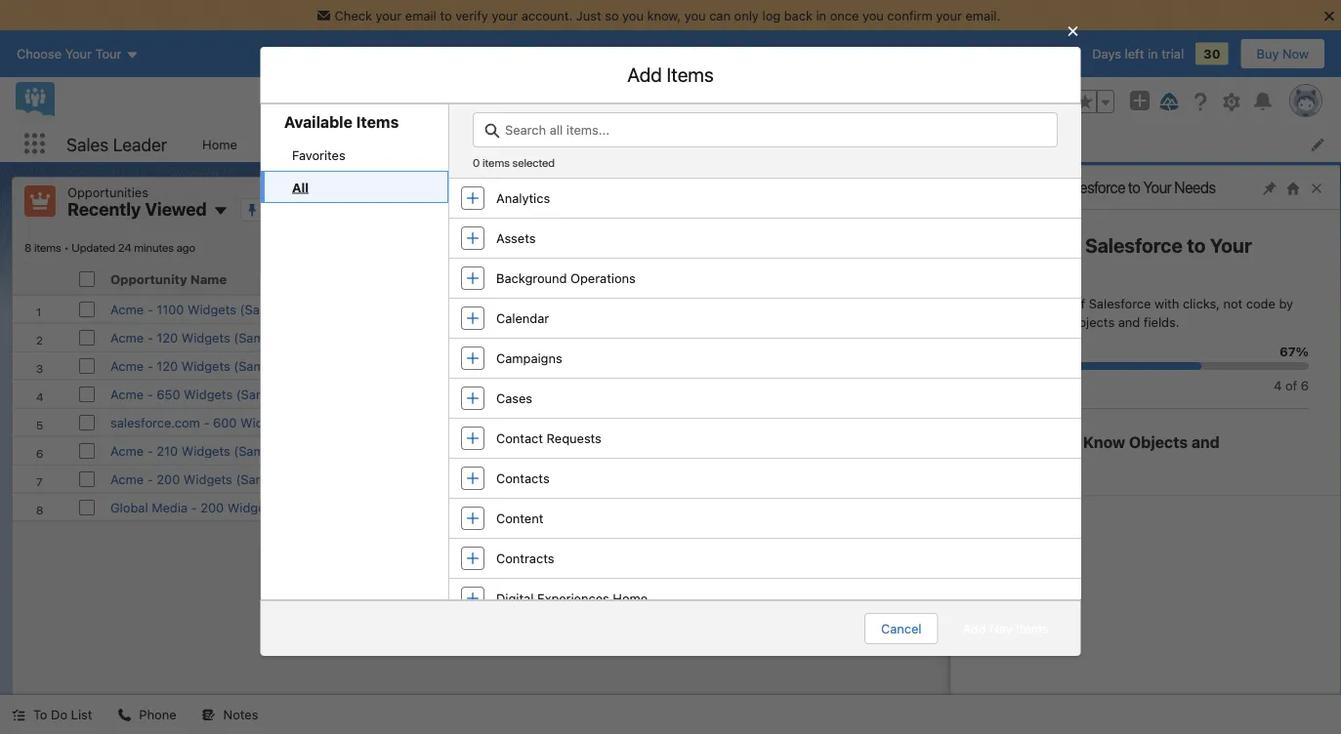 Task type: locate. For each thing, give the bounding box(es) containing it.
salesforce up list view controls "image"
[[1061, 178, 1126, 197]]

0 vertical spatial cb
[[1141, 302, 1159, 317]]

personalize your nav bar for this app. reorder items, and rename or remove items you've added.
[[387, 172, 955, 187]]

0 vertical spatial in
[[816, 8, 827, 23]]

list view controls image
[[1092, 223, 1135, 255]]

salesforce.com up contact
[[468, 415, 558, 430]]

items inside recently viewed|opportunities|list view element
[[34, 241, 61, 255]]

widgets for acme - 200 widgets (sample) 'link' on the left of the page
[[184, 472, 232, 487]]

items for 0 items selected
[[482, 156, 509, 170]]

0 vertical spatial needs
[[1175, 178, 1216, 197]]

items inside add  nav items button
[[1016, 622, 1049, 637]]

sales up recently
[[66, 134, 109, 155]]

only
[[734, 8, 759, 23]]

salesforce.com (sample) link
[[468, 415, 615, 430]]

1 vertical spatial 120
[[157, 359, 178, 373]]

salesforce up objects
[[1089, 296, 1152, 311]]

leader up recently viewed
[[113, 134, 167, 155]]

120 up "650"
[[157, 359, 178, 373]]

acme (sample) up global media (sample)
[[468, 472, 558, 487]]

list box
[[449, 179, 1081, 735], [260, 274, 1081, 500]]

can
[[710, 8, 731, 23]]

acme
[[110, 302, 144, 317], [468, 302, 501, 317], [110, 330, 144, 345], [468, 330, 501, 345], [110, 359, 144, 373], [468, 359, 501, 373], [110, 387, 144, 402], [468, 387, 501, 402], [110, 444, 144, 458], [468, 444, 501, 458], [110, 472, 144, 487], [468, 472, 501, 487]]

0 horizontal spatial needs
[[983, 258, 1042, 281]]

opportunities
[[729, 137, 810, 151], [67, 185, 148, 199]]

acme - 120 widgets (sample) link up acme - 650 widgets (sample) link
[[110, 359, 287, 373]]

progress bar
[[999, 441, 1022, 464]]

3 acme (sample) from the top
[[468, 359, 558, 373]]

2 media from the left
[[509, 500, 545, 515]]

0
[[472, 156, 480, 170]]

3 acme (sample) link from the top
[[468, 359, 558, 373]]

0 horizontal spatial global
[[110, 500, 148, 515]]

list box containing analytics
[[449, 179, 1081, 735]]

for
[[535, 172, 552, 187]]

2 120 from the top
[[157, 359, 178, 373]]

acme (sample) link down calendar in the top left of the page
[[468, 330, 558, 345]]

Search all items... search field
[[472, 112, 1058, 148]]

customize salesforce to your needs
[[991, 178, 1216, 197], [983, 234, 1253, 281]]

1 vertical spatial cancel
[[881, 622, 922, 637]]

name
[[190, 272, 227, 286], [524, 272, 560, 286]]

item number image
[[13, 263, 71, 295]]

0 horizontal spatial name
[[190, 272, 227, 286]]

1 vertical spatial add
[[963, 622, 987, 637]]

opportunity name button
[[103, 263, 439, 295]]

0 vertical spatial closed
[[736, 415, 777, 430]]

selected
[[512, 156, 555, 170]]

- left 600
[[204, 415, 210, 430]]

name up calendar in the top left of the page
[[524, 272, 560, 286]]

widgets right 600
[[240, 415, 289, 430]]

1 vertical spatial 11/15/2023
[[1019, 359, 1083, 373]]

1 vertical spatial closed
[[736, 444, 777, 458]]

11/15/2023 down about
[[1019, 330, 1083, 345]]

1 text default image from the left
[[118, 709, 131, 723]]

leave feedback link
[[981, 46, 1077, 61]]

acme (sample) link down the account name
[[468, 302, 558, 317]]

0 vertical spatial 120
[[157, 330, 178, 345]]

acme - 120 widgets (sample) up acme - 650 widgets (sample) link
[[110, 359, 287, 373]]

0 horizontal spatial 200
[[157, 472, 180, 487]]

1 horizontal spatial media
[[509, 500, 545, 515]]

acme (sample) for acme - 650 widgets (sample)
[[468, 387, 558, 402]]

notes
[[223, 708, 258, 723]]

reports
[[530, 137, 576, 151]]

acme (sample) up contacts
[[468, 444, 558, 458]]

acme - 120 widgets (sample) link
[[110, 330, 287, 345], [110, 359, 287, 373]]

text default image inside notes button
[[202, 709, 216, 723]]

contacts
[[496, 471, 549, 486]]

widgets down acme - 210 widgets (sample) link
[[184, 472, 232, 487]]

forecasts
[[329, 137, 386, 151]]

- up acme - 650 widgets (sample) link
[[147, 359, 153, 373]]

global down acme - 200 widgets (sample) 'link' on the left of the page
[[110, 500, 148, 515]]

1 horizontal spatial home
[[613, 592, 648, 606]]

reports link
[[518, 126, 588, 162]]

notes button
[[190, 696, 270, 735]]

customize salesforce to your needs up make the most of salesforce with clicks, not code by learning about objects and fields.
[[983, 234, 1253, 281]]

text default image left phone
[[118, 709, 131, 723]]

cancel button for add items
[[865, 614, 939, 645]]

opportunity name
[[110, 272, 227, 286]]

to
[[440, 8, 452, 23], [1129, 178, 1141, 197], [1187, 234, 1206, 257]]

opportunities up or
[[729, 137, 810, 151]]

home link
[[191, 126, 249, 162]]

add for add items
[[628, 63, 662, 86]]

1 vertical spatial acme - 120 widgets (sample)
[[110, 359, 287, 373]]

2 horizontal spatial items
[[836, 172, 868, 187]]

2 cb from the top
[[1141, 359, 1159, 373]]

item number element
[[13, 263, 71, 296]]

None search field
[[853, 223, 1088, 255]]

buy now button
[[1241, 38, 1326, 69]]

1 acme (sample) link from the top
[[468, 302, 558, 317]]

widgets for salesforce.com - 600 widgets (sample) "link"
[[240, 415, 289, 430]]

0 horizontal spatial add
[[628, 63, 662, 86]]

widgets up 600
[[184, 387, 233, 402]]

1 vertical spatial acme - 120 widgets (sample) link
[[110, 359, 287, 373]]

1 horizontal spatial cancel
[[939, 566, 980, 581]]

widgets for acme - 650 widgets (sample) link
[[184, 387, 233, 402]]

2 name from the left
[[524, 272, 560, 286]]

1 horizontal spatial needs
[[1175, 178, 1216, 197]]

0 vertical spatial cancel
[[939, 566, 980, 581]]

0 horizontal spatial you
[[623, 8, 644, 23]]

know,
[[647, 8, 681, 23]]

closed won
[[736, 415, 807, 430], [736, 444, 807, 458]]

acme (sample) down campaigns
[[468, 387, 558, 402]]

0 horizontal spatial your
[[1144, 178, 1172, 197]]

widgets up acme - 200 widgets (sample) 'link' on the left of the page
[[181, 444, 230, 458]]

name inside account name button
[[524, 272, 560, 286]]

widgets right 1100
[[188, 302, 236, 317]]

items up the nav
[[482, 156, 509, 170]]

0 vertical spatial items
[[482, 156, 509, 170]]

to right email
[[440, 8, 452, 23]]

salesforce up with
[[1086, 234, 1183, 257]]

2 you from the left
[[685, 8, 706, 23]]

200 down 210 at the left bottom of the page
[[157, 472, 180, 487]]

2 closed won from the top
[[736, 444, 807, 458]]

1 vertical spatial needs
[[983, 258, 1042, 281]]

name inside opportunity name button
[[190, 272, 227, 286]]

1 horizontal spatial opportunities
[[729, 137, 810, 151]]

11/15/2023 up 10/21/2022
[[1019, 359, 1083, 373]]

1 vertical spatial opportunities
[[67, 185, 148, 199]]

0 items selected
[[472, 156, 555, 170]]

0 vertical spatial customize salesforce to your needs
[[991, 178, 1216, 197]]

1 horizontal spatial sales
[[541, 119, 587, 142]]

needs up make
[[983, 258, 1042, 281]]

0 vertical spatial cancel button
[[922, 558, 996, 589]]

customize salesforce to your needs up list view controls "image"
[[991, 178, 1216, 197]]

1 vertical spatial in
[[1148, 46, 1159, 61]]

add  nav items button
[[946, 614, 1066, 645]]

0 vertical spatial acme - 120 widgets (sample)
[[110, 330, 287, 345]]

2 vertical spatial salesforce
[[1089, 296, 1152, 311]]

200 down acme - 200 widgets (sample) on the left bottom of page
[[201, 500, 224, 515]]

acme - 120 widgets (sample)
[[110, 330, 287, 345], [110, 359, 287, 373]]

and
[[700, 172, 722, 187], [1119, 315, 1141, 330]]

recently
[[67, 199, 141, 220]]

you
[[623, 8, 644, 23], [685, 8, 706, 23], [863, 8, 884, 23]]

minutes
[[134, 241, 174, 255]]

your
[[1144, 178, 1172, 197], [1211, 234, 1253, 257]]

cb down progress bar progress bar
[[1141, 444, 1159, 458]]

global media (sample)
[[468, 500, 602, 515]]

updated
[[72, 241, 115, 255]]

1 horizontal spatial leader
[[592, 119, 651, 142]]

home inside list box
[[613, 592, 648, 606]]

acme (sample) link up cases
[[468, 359, 558, 373]]

text default image inside phone button
[[118, 709, 131, 723]]

1 cb from the top
[[1141, 302, 1159, 317]]

in right left
[[1148, 46, 1159, 61]]

2 acme - 120 widgets (sample) from the top
[[110, 359, 287, 373]]

acme (sample) for acme - 200 widgets (sample)
[[468, 472, 558, 487]]

acme (sample) link down campaigns
[[468, 387, 558, 402]]

and left fields.
[[1119, 315, 1141, 330]]

list containing home
[[191, 126, 1342, 162]]

2 11/15/2023 from the top
[[1019, 359, 1083, 373]]

4 acme (sample) link from the top
[[468, 387, 558, 402]]

needs up "select list display" image
[[1175, 178, 1216, 197]]

1 vertical spatial customize salesforce to your needs
[[983, 234, 1253, 281]]

won for acme (sample)
[[780, 444, 807, 458]]

2 vertical spatial items
[[34, 241, 61, 255]]

closed for acme (sample)
[[736, 444, 777, 458]]

2 vertical spatial cb
[[1141, 444, 1159, 458]]

leader down search... button
[[592, 119, 651, 142]]

you left can
[[685, 8, 706, 23]]

customize up close date element
[[983, 234, 1081, 257]]

acme (sample) down the account name
[[468, 302, 558, 317]]

1 vertical spatial customize
[[983, 234, 1081, 257]]

2 closed from the top
[[736, 444, 777, 458]]

items,
[[660, 172, 696, 187]]

1 11/15/2023 from the top
[[1019, 330, 1083, 345]]

and right items,
[[700, 172, 722, 187]]

salesforce
[[1061, 178, 1126, 197], [1086, 234, 1183, 257], [1089, 296, 1152, 311]]

to do list button
[[0, 696, 104, 735]]

close date element
[[923, 263, 1145, 296]]

the
[[1018, 296, 1037, 311]]

select list display image
[[1138, 223, 1181, 255]]

requests
[[546, 431, 601, 446]]

2 horizontal spatial you
[[863, 8, 884, 23]]

- down the acme - 210 widgets (sample)
[[147, 472, 153, 487]]

closed won for acme (sample)
[[736, 444, 807, 458]]

1 vertical spatial your
[[1211, 234, 1253, 257]]

your
[[376, 8, 402, 23], [492, 8, 518, 23], [936, 8, 963, 23], [458, 172, 485, 187]]

2 won from the top
[[780, 444, 807, 458]]

6 acme (sample) from the top
[[468, 472, 558, 487]]

1 horizontal spatial you
[[685, 8, 706, 23]]

search...
[[483, 94, 535, 109]]

items right nav
[[1016, 622, 1049, 637]]

acme (sample) link for acme - 1100 widgets (sample)
[[468, 302, 558, 317]]

of
[[1074, 296, 1086, 311]]

widgets
[[188, 302, 236, 317], [181, 330, 230, 345], [181, 359, 230, 373], [184, 387, 233, 402], [240, 415, 289, 430], [181, 444, 230, 458], [184, 472, 232, 487], [227, 500, 276, 515]]

list
[[191, 126, 1342, 162], [260, 139, 448, 203]]

sales
[[541, 119, 587, 142], [66, 134, 109, 155]]

acme (sample) down calendar in the top left of the page
[[468, 330, 558, 345]]

2 text default image from the left
[[202, 709, 216, 723]]

acme - 120 widgets (sample) link down acme - 1100 widgets (sample) link
[[110, 330, 287, 345]]

media down contacts
[[509, 500, 545, 515]]

0 vertical spatial home
[[202, 137, 237, 151]]

- left 1100
[[147, 302, 153, 317]]

cancel button for edit sales leader app navigation items
[[922, 558, 996, 589]]

media for -
[[152, 500, 188, 515]]

1 horizontal spatial items
[[482, 156, 509, 170]]

2 salesforce.com from the left
[[468, 415, 558, 430]]

add  nav items
[[963, 622, 1049, 637]]

1 vertical spatial to
[[1129, 178, 1141, 197]]

0 vertical spatial acme - 120 widgets (sample) link
[[110, 330, 287, 345]]

1 global from the left
[[110, 500, 148, 515]]

global media - 200 widgets (sample) link
[[110, 500, 333, 515]]

0 vertical spatial add
[[628, 63, 662, 86]]

120 down 1100
[[157, 330, 178, 345]]

0 vertical spatial won
[[780, 415, 807, 430]]

trial
[[1162, 46, 1185, 61]]

acme - 210 widgets (sample) link
[[110, 444, 287, 458]]

name up acme - 1100 widgets (sample) link
[[190, 272, 227, 286]]

cb down fields.
[[1141, 359, 1159, 373]]

Search Recently Viewed list view. search field
[[853, 223, 1088, 255]]

0 vertical spatial 11/15/2023
[[1019, 330, 1083, 345]]

acme (sample) link up contacts
[[468, 444, 558, 458]]

your up opportunity owner alias element
[[1211, 234, 1253, 257]]

closed
[[736, 415, 777, 430], [736, 444, 777, 458]]

global down contacts
[[468, 500, 506, 515]]

make
[[983, 296, 1015, 311]]

accounts link
[[613, 126, 692, 162]]

- left 210 at the left bottom of the page
[[147, 444, 153, 458]]

1 acme (sample) from the top
[[468, 302, 558, 317]]

salesforce.com
[[110, 415, 200, 430], [468, 415, 558, 430]]

1 closed from the top
[[736, 415, 777, 430]]

salesforce.com - 600 widgets (sample)
[[110, 415, 346, 430]]

1 vertical spatial cb
[[1141, 359, 1159, 373]]

list box for items
[[449, 179, 1081, 735]]

your left email
[[376, 8, 402, 23]]

0 horizontal spatial salesforce.com
[[110, 415, 200, 430]]

0 vertical spatial opportunities
[[729, 137, 810, 151]]

0 vertical spatial to
[[440, 8, 452, 23]]

items left •
[[34, 241, 61, 255]]

1 vertical spatial and
[[1119, 315, 1141, 330]]

nav
[[990, 622, 1013, 637]]

1 horizontal spatial salesforce.com
[[468, 415, 558, 430]]

your up "select list display" image
[[1144, 178, 1172, 197]]

1 vertical spatial won
[[780, 444, 807, 458]]

0 vertical spatial closed won
[[736, 415, 807, 430]]

1 closed won from the top
[[736, 415, 807, 430]]

acme (sample) up cases
[[468, 359, 558, 373]]

6 acme (sample) link from the top
[[468, 472, 558, 487]]

days
[[1093, 46, 1122, 61]]

home right experiences
[[613, 592, 648, 606]]

learning
[[983, 315, 1031, 330]]

1 horizontal spatial name
[[524, 272, 560, 286]]

to up opportunity owner alias element
[[1187, 234, 1206, 257]]

widgets for second acme - 120 widgets (sample) link from the bottom
[[181, 330, 230, 345]]

items
[[667, 63, 714, 86], [356, 112, 399, 131], [791, 119, 838, 142], [1016, 622, 1049, 637]]

acme (sample) link for acme - 120 widgets (sample)
[[468, 359, 558, 373]]

acme (sample) for acme - 120 widgets (sample)
[[468, 359, 558, 373]]

1 name from the left
[[190, 272, 227, 286]]

home left 'chatter' on the top left
[[202, 137, 237, 151]]

media down acme - 200 widgets (sample) 'link' on the left of the page
[[152, 500, 188, 515]]

to up list view controls "image"
[[1129, 178, 1141, 197]]

0 horizontal spatial media
[[152, 500, 188, 515]]

1 horizontal spatial global
[[468, 500, 506, 515]]

1 horizontal spatial 200
[[201, 500, 224, 515]]

2 horizontal spatial to
[[1187, 234, 1206, 257]]

group
[[1074, 90, 1115, 113]]

1 media from the left
[[152, 500, 188, 515]]

1 vertical spatial closed won
[[736, 444, 807, 458]]

cancel for add items
[[881, 622, 922, 637]]

in
[[816, 8, 827, 23], [1148, 46, 1159, 61]]

1100
[[157, 302, 184, 317]]

-
[[147, 302, 153, 317], [147, 330, 153, 345], [147, 359, 153, 373], [147, 387, 153, 402], [204, 415, 210, 430], [147, 444, 153, 458], [147, 472, 153, 487], [191, 500, 197, 515]]

cb for 11/15/2023
[[1141, 359, 1159, 373]]

0 horizontal spatial cancel
[[881, 622, 922, 637]]

1 acme - 120 widgets (sample) link from the top
[[110, 330, 287, 345]]

contracts
[[496, 552, 554, 566]]

1 horizontal spatial your
[[1211, 234, 1253, 257]]

global media (sample) link
[[468, 500, 602, 515]]

1 horizontal spatial add
[[963, 622, 987, 637]]

operations
[[570, 271, 635, 286]]

0 horizontal spatial items
[[34, 241, 61, 255]]

acme (sample) link
[[468, 302, 558, 317], [468, 330, 558, 345], [468, 359, 558, 373], [468, 387, 558, 402], [468, 444, 558, 458], [468, 472, 558, 487]]

cb left clicks,
[[1141, 302, 1159, 317]]

4 acme (sample) from the top
[[468, 387, 558, 402]]

cell
[[71, 263, 103, 296], [728, 296, 923, 323], [1134, 323, 1278, 351], [1278, 323, 1329, 351], [728, 351, 923, 380], [728, 380, 923, 408], [1134, 380, 1278, 408], [1134, 408, 1278, 436], [1278, 408, 1329, 436], [1278, 436, 1329, 465], [728, 465, 923, 493], [1134, 465, 1278, 493], [1278, 465, 1329, 493], [728, 493, 923, 521], [1134, 493, 1278, 521]]

global
[[110, 500, 148, 515], [468, 500, 506, 515]]

0 horizontal spatial text default image
[[118, 709, 131, 723]]

opportunities inside recently viewed|opportunities|list view element
[[67, 185, 148, 199]]

1 vertical spatial home
[[613, 592, 648, 606]]

won for salesforce.com (sample)
[[780, 415, 807, 430]]

0 vertical spatial and
[[700, 172, 722, 187]]

acme (sample) link up global media (sample)
[[468, 472, 558, 487]]

accounts
[[625, 137, 680, 151]]

acme - 120 widgets (sample) down acme - 1100 widgets (sample) link
[[110, 330, 287, 345]]

0 vertical spatial 200
[[157, 472, 180, 487]]

1 salesforce.com from the left
[[110, 415, 200, 430]]

feedback
[[1019, 46, 1077, 61]]

you right once
[[863, 8, 884, 23]]

you right so
[[623, 8, 644, 23]]

all
[[292, 180, 308, 194]]

text default image left notes
[[202, 709, 216, 723]]

calendar
[[496, 311, 549, 326]]

make the most of salesforce with clicks, not code by learning about objects and fields.
[[983, 296, 1294, 330]]

salesforce.com for salesforce.com (sample)
[[468, 415, 558, 430]]

add inside button
[[963, 622, 987, 637]]

1 vertical spatial cancel button
[[865, 614, 939, 645]]

1 horizontal spatial and
[[1119, 315, 1141, 330]]

widgets down acme - 1100 widgets (sample) link
[[181, 330, 230, 345]]

sales right edit
[[541, 119, 587, 142]]

0 horizontal spatial opportunities
[[67, 185, 148, 199]]

widgets up acme - 650 widgets (sample) link
[[181, 359, 230, 373]]

customize up the search recently viewed list view. 'search box'
[[991, 178, 1058, 197]]

add left nav
[[963, 622, 987, 637]]

opportunities down sales leader
[[67, 185, 148, 199]]

add up search... button
[[628, 63, 662, 86]]

0 horizontal spatial home
[[202, 137, 237, 151]]

global media - 200 widgets (sample)
[[110, 500, 333, 515]]

dashboards list item
[[398, 126, 518, 162]]

text default image
[[118, 709, 131, 723], [202, 709, 216, 723]]

items for 8 items • updated 24 minutes ago
[[34, 241, 61, 255]]

your left email. at the right
[[936, 8, 963, 23]]

2 vertical spatial to
[[1187, 234, 1206, 257]]

in right back
[[816, 8, 827, 23]]

1 won from the top
[[780, 415, 807, 430]]

progress bar progress bar
[[983, 363, 1309, 370]]

so
[[605, 8, 619, 23]]

acme (sample) for acme - 1100 widgets (sample)
[[468, 302, 558, 317]]

you've
[[871, 172, 910, 187]]

2 global from the left
[[468, 500, 506, 515]]

salesforce.com (sample)
[[468, 415, 615, 430]]

salesforce.com up 210 at the left bottom of the page
[[110, 415, 200, 430]]

items left you've
[[836, 172, 868, 187]]

0 vertical spatial your
[[1144, 178, 1172, 197]]

- down opportunity
[[147, 330, 153, 345]]

do
[[51, 708, 67, 723]]

1 horizontal spatial text default image
[[202, 709, 216, 723]]



Task type: vqa. For each thing, say whether or not it's contained in the screenshot.
the top the in
yes



Task type: describe. For each thing, give the bounding box(es) containing it.
background operations
[[496, 271, 635, 286]]

customize inside customize salesforce to your needs
[[983, 234, 1081, 257]]

opportunity owner alias element
[[1134, 263, 1278, 296]]

once
[[830, 8, 859, 23]]

5 acme (sample) link from the top
[[468, 444, 558, 458]]

closed for salesforce.com (sample)
[[736, 415, 777, 430]]

0 horizontal spatial leader
[[113, 134, 167, 155]]

remove
[[788, 172, 832, 187]]

67% status
[[983, 332, 1309, 393]]

new
[[1273, 194, 1300, 209]]

experiences
[[537, 592, 609, 606]]

0 vertical spatial salesforce
[[1061, 178, 1126, 197]]

bar
[[512, 172, 532, 187]]

items up "forecasts"
[[356, 112, 399, 131]]

opportunity
[[110, 272, 187, 286]]

items up remove
[[791, 119, 838, 142]]

name for opportunity name
[[190, 272, 227, 286]]

objects
[[1072, 315, 1115, 330]]

0 vertical spatial customize
[[991, 178, 1058, 197]]

600
[[213, 415, 237, 430]]

0 horizontal spatial to
[[440, 8, 452, 23]]

67%
[[1280, 344, 1309, 359]]

salesforce inside make the most of salesforce with clicks, not code by learning about objects and fields.
[[1089, 296, 1152, 311]]

items up search... button
[[667, 63, 714, 86]]

available items
[[284, 112, 399, 131]]

contact requests
[[496, 431, 601, 446]]

digital
[[496, 592, 533, 606]]

media for (sample)
[[509, 500, 545, 515]]

30
[[1204, 46, 1221, 61]]

about
[[1034, 315, 1068, 330]]

reorder
[[610, 172, 657, 187]]

edit sales leader app navigation items
[[504, 119, 838, 142]]

widgets down acme - 200 widgets (sample) on the left bottom of page
[[227, 500, 276, 515]]

closed won for salesforce.com (sample)
[[736, 415, 807, 430]]

navigation
[[695, 119, 786, 142]]

new button
[[1258, 187, 1315, 216]]

1 horizontal spatial to
[[1129, 178, 1141, 197]]

opportunities inside opportunities list item
[[729, 137, 810, 151]]

added.
[[914, 172, 955, 187]]

analytics
[[496, 191, 550, 206]]

2 acme - 120 widgets (sample) link from the top
[[110, 359, 287, 373]]

1 horizontal spatial in
[[1148, 46, 1159, 61]]

widgets for acme - 1100 widgets (sample) link
[[188, 302, 236, 317]]

content
[[496, 512, 543, 526]]

reports list item
[[518, 126, 613, 162]]

acme (sample) link for acme - 650 widgets (sample)
[[468, 387, 558, 402]]

1 120 from the top
[[157, 330, 178, 345]]

2 acme (sample) link from the top
[[468, 330, 558, 345]]

0 horizontal spatial sales
[[66, 134, 109, 155]]

recently viewed|opportunities|list view element
[[12, 177, 1330, 696]]

- left "650"
[[147, 387, 153, 402]]

name for account name
[[524, 272, 560, 286]]

recently viewed status
[[24, 241, 72, 255]]

210
[[157, 444, 178, 458]]

to
[[33, 708, 47, 723]]

global for global media (sample)
[[468, 500, 506, 515]]

cases
[[496, 391, 532, 406]]

•
[[64, 241, 69, 255]]

email.
[[966, 8, 1001, 23]]

650
[[157, 387, 180, 402]]

5 acme (sample) from the top
[[468, 444, 558, 458]]

salesforce.com for salesforce.com - 600 widgets (sample)
[[110, 415, 200, 430]]

1 acme - 120 widgets (sample) from the top
[[110, 330, 287, 345]]

1 vertical spatial salesforce
[[1086, 234, 1183, 257]]

8
[[24, 241, 32, 255]]

check your email to verify your account. just so you know, you can only log back in once you confirm your email.
[[335, 8, 1001, 23]]

to do list
[[33, 708, 92, 723]]

your right verify
[[492, 8, 518, 23]]

none search field inside recently viewed|opportunities|list view element
[[853, 223, 1088, 255]]

7/18/2023
[[1023, 444, 1083, 458]]

3 you from the left
[[863, 8, 884, 23]]

chatter link
[[249, 126, 317, 162]]

1 vertical spatial items
[[836, 172, 868, 187]]

background
[[496, 271, 567, 286]]

0 horizontal spatial and
[[700, 172, 722, 187]]

dashboards link
[[398, 126, 493, 162]]

buy
[[1257, 46, 1280, 61]]

dashboards
[[410, 137, 481, 151]]

text default image for phone
[[118, 709, 131, 723]]

recently viewed
[[67, 199, 207, 220]]

code
[[1247, 296, 1276, 311]]

10/21/2022
[[1017, 387, 1083, 402]]

available
[[284, 112, 352, 131]]

accounts list item
[[613, 126, 717, 162]]

rename
[[725, 172, 769, 187]]

progress bar image
[[983, 363, 1202, 370]]

opportunities list item
[[717, 126, 847, 162]]

1 vertical spatial 200
[[201, 500, 224, 515]]

this
[[555, 172, 577, 187]]

acme (sample) link for acme - 200 widgets (sample)
[[468, 472, 558, 487]]

4/16/2023
[[1022, 415, 1083, 430]]

text default image
[[12, 709, 25, 723]]

clicks,
[[1183, 296, 1220, 311]]

email
[[405, 8, 437, 23]]

10/15/2023
[[1017, 302, 1083, 317]]

viewed
[[145, 199, 207, 220]]

all link
[[260, 171, 448, 203]]

acme - 1100 widgets (sample)
[[110, 302, 293, 317]]

save button
[[1004, 558, 1066, 589]]

list box for sales
[[260, 274, 1081, 500]]

recently viewed grid
[[13, 263, 1329, 522]]

log
[[763, 8, 781, 23]]

list containing favorites
[[260, 139, 448, 203]]

save
[[1021, 566, 1049, 581]]

add items
[[628, 63, 714, 86]]

favorites
[[292, 148, 345, 162]]

- down acme - 200 widgets (sample) on the left bottom of page
[[191, 500, 197, 515]]

3 cb from the top
[[1141, 444, 1159, 458]]

2 acme (sample) from the top
[[468, 330, 558, 345]]

0 horizontal spatial in
[[816, 8, 827, 23]]

salesforce.com - 600 widgets (sample) link
[[110, 415, 346, 430]]

text default image for notes
[[202, 709, 216, 723]]

account name element
[[460, 263, 728, 296]]

edit
[[504, 119, 536, 142]]

your down "0"
[[458, 172, 485, 187]]

widgets for acme - 210 widgets (sample) link
[[181, 444, 230, 458]]

personalize
[[387, 172, 455, 187]]

phone button
[[106, 696, 188, 735]]

and inside make the most of salesforce with clicks, not code by learning about objects and fields.
[[1119, 315, 1141, 330]]

8 items • updated 24 minutes ago
[[24, 241, 195, 255]]

acme - 650 widgets (sample)
[[110, 387, 290, 402]]

widgets for first acme - 120 widgets (sample) link from the bottom of the recently viewed 'grid'
[[181, 359, 230, 373]]

ago
[[177, 241, 195, 255]]

most
[[1041, 296, 1070, 311]]

days left in trial
[[1093, 46, 1185, 61]]

1 you from the left
[[623, 8, 644, 23]]

back
[[784, 8, 813, 23]]

opportunity name element
[[103, 263, 472, 296]]

global for global media - 200 widgets (sample)
[[110, 500, 148, 515]]

cb for 10/15/2023
[[1141, 302, 1159, 317]]

digital experiences home
[[496, 592, 648, 606]]

add for add  nav items
[[963, 622, 987, 637]]

leave
[[981, 46, 1016, 61]]

left
[[1125, 46, 1145, 61]]

buy now
[[1257, 46, 1309, 61]]

cancel for edit sales leader app navigation items
[[939, 566, 980, 581]]

check
[[335, 8, 372, 23]]

account name button
[[460, 263, 707, 295]]

nav
[[488, 172, 509, 187]]

search... button
[[445, 86, 836, 117]]

12/10/2023
[[1017, 472, 1083, 487]]

campaigns
[[496, 351, 562, 366]]



